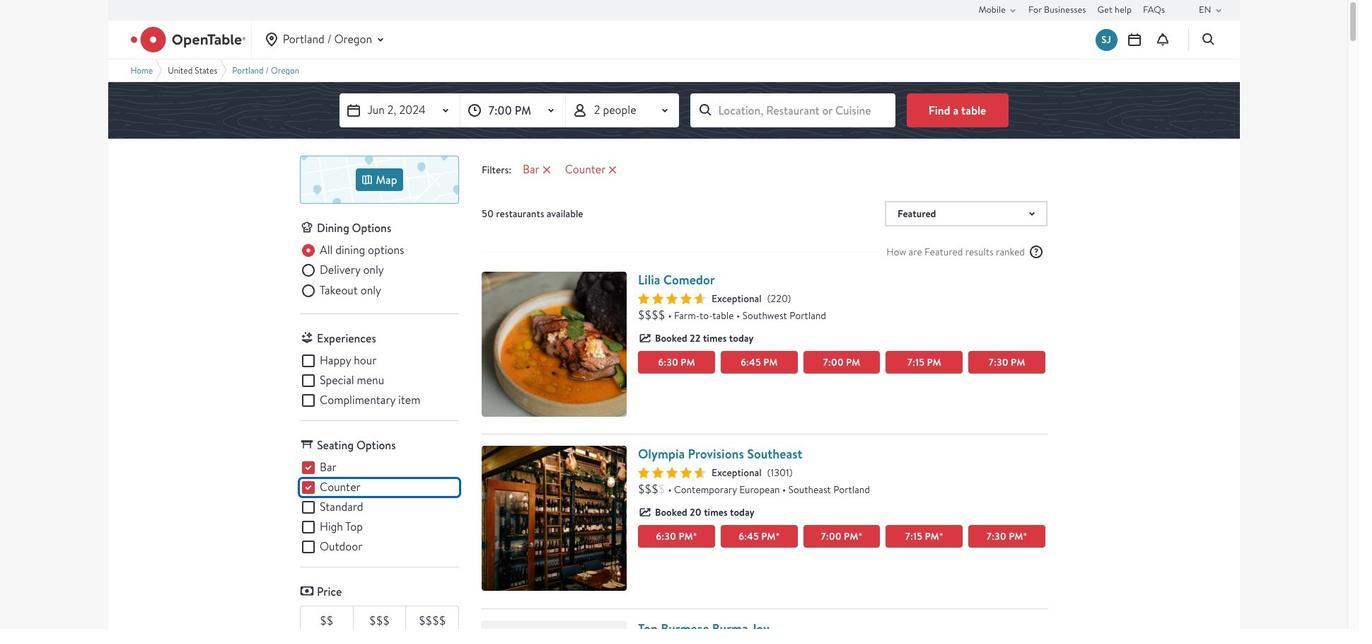 Task type: locate. For each thing, give the bounding box(es) containing it.
opentable logo image
[[131, 27, 245, 52]]

None radio
[[300, 242, 404, 259], [300, 262, 384, 279], [300, 242, 404, 259], [300, 262, 384, 279]]

1 vertical spatial group
[[300, 353, 459, 409]]

3 group from the top
[[300, 459, 459, 556]]

None field
[[690, 93, 896, 127]]

group
[[300, 242, 459, 302], [300, 353, 459, 409], [300, 459, 459, 556]]

None radio
[[300, 282, 381, 299]]

2 vertical spatial group
[[300, 459, 459, 556]]

a photo of olympia provisions southeast restaurant image
[[482, 446, 627, 591]]

1 group from the top
[[300, 242, 459, 302]]

4.8 stars image
[[638, 293, 706, 304]]

a photo of lilia comedor restaurant image
[[482, 272, 627, 417]]

Please input a Location, Restaurant or Cuisine field
[[690, 93, 896, 127]]

0 vertical spatial group
[[300, 242, 459, 302]]

2 group from the top
[[300, 353, 459, 409]]



Task type: vqa. For each thing, say whether or not it's contained in the screenshot.
4.8 stars image
yes



Task type: describe. For each thing, give the bounding box(es) containing it.
4.7 stars image
[[638, 467, 706, 479]]



